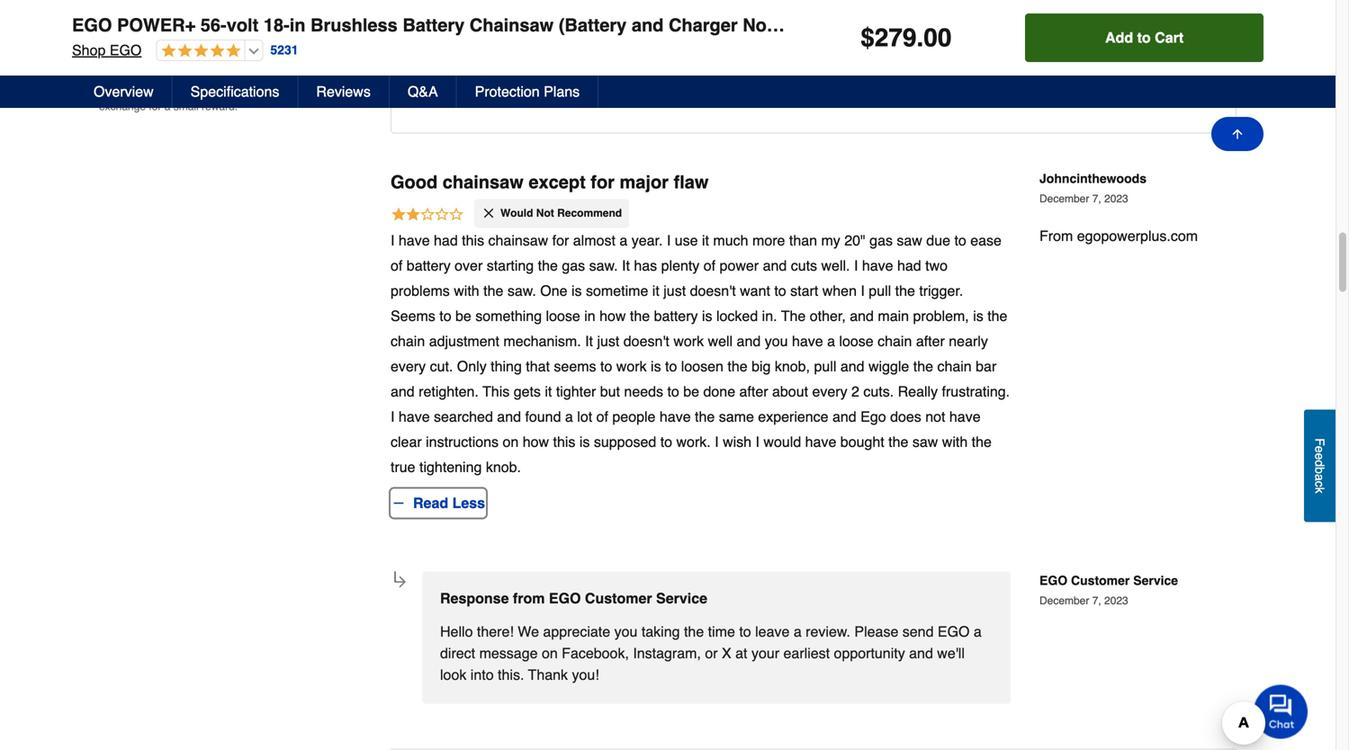 Task type: locate. For each thing, give the bounding box(es) containing it.
average
[[121, 57, 160, 70]]

1 horizontal spatial or
[[705, 645, 718, 662]]

gas right the '20"'
[[870, 232, 893, 249]]

i right year.
[[667, 232, 671, 249]]

the inside the i have had this chainsaw for almost a year.  i use it much more than my 20" gas saw due to ease of battery over starting the gas saw.  it has plenty of power and cuts well.   i have had two problems with the saw.  one is sometime it just doesn't want to start when i pull the trigger. seems to be something loose in how the battery is locked in.  the other, and main problem, is the chain adjustment mechanism.  it just doesn't work well and you have a loose chain after nearly every cut.  only thing that seems to work is to loosen the big knob, pull and wiggle the chain bar and retighten.  this gets it tighter but needs to be done after about every 2 cuts.  really frustrating. i have searched and found a lot of people have the same experience and ego does not have clear instructions on how this is supposed to work.  i wish i would have bought the saw with the true tightening knob.
[[781, 308, 806, 324]]

0 horizontal spatial in
[[290, 15, 306, 36]]

1 vertical spatial on
[[542, 645, 558, 662]]

not right charger
[[743, 15, 773, 36]]

you!
[[572, 667, 599, 684]]

1 vertical spatial customer
[[1071, 574, 1130, 588]]

0 vertical spatial loose
[[546, 308, 581, 324]]

0 vertical spatial gas
[[870, 232, 893, 249]]

1 horizontal spatial had
[[898, 257, 922, 274]]

1 vertical spatial with
[[454, 283, 480, 299]]

that down mechanism.
[[526, 358, 550, 375]]

done
[[704, 383, 736, 400]]

have down the '20"'
[[862, 257, 894, 274]]

doesn't up needs
[[624, 333, 670, 350]]

1 vertical spatial recommend
[[557, 207, 622, 220]]

1 vertical spatial for
[[591, 172, 615, 193]]

1 vertical spatial 7,
[[1093, 595, 1102, 608]]

1 vertical spatial just
[[597, 333, 620, 350]]

for down would not recommend
[[552, 232, 569, 249]]

2 vertical spatial this
[[553, 434, 576, 451]]

1 horizontal spatial customer
[[585, 591, 652, 607]]

2 vertical spatial in
[[585, 308, 596, 324]]

0 vertical spatial december
[[1040, 193, 1090, 205]]

1 vertical spatial in
[[346, 86, 355, 99]]

0 vertical spatial 2023
[[1105, 193, 1129, 205]]

2 vertical spatial with
[[942, 434, 968, 451]]

2 e from the top
[[1313, 453, 1328, 460]]

and left main
[[850, 308, 874, 324]]

2 vertical spatial it
[[545, 383, 552, 400]]

a up k
[[1313, 474, 1328, 481]]

knob.
[[486, 459, 521, 476]]

in.
[[762, 308, 777, 324]]

0 horizontal spatial doesn't
[[624, 333, 670, 350]]

0 vertical spatial doesn't
[[690, 283, 736, 299]]

e up b
[[1313, 453, 1328, 460]]

0 vertical spatial saw.
[[589, 257, 618, 274]]

overview
[[94, 83, 154, 100]]

1 2023 from the top
[[1105, 193, 1129, 205]]

the up work.
[[695, 409, 715, 425]]

close image
[[482, 206, 496, 221]]

1 vertical spatial service
[[656, 591, 708, 607]]

1 vertical spatial loose
[[839, 333, 874, 350]]

ego
[[72, 15, 112, 36], [110, 42, 142, 59], [1040, 574, 1068, 588], [549, 591, 581, 607], [938, 624, 970, 640]]

arrow up image
[[1231, 127, 1245, 141]]

1 vertical spatial december
[[1040, 595, 1090, 608]]

review.
[[806, 624, 851, 640]]

0 horizontal spatial not
[[536, 207, 554, 220]]

work up loosen
[[674, 333, 704, 350]]

1 vertical spatial you
[[615, 624, 638, 640]]

doesn't up locked
[[690, 283, 736, 299]]

1 vertical spatial it
[[653, 283, 660, 299]]

1 horizontal spatial every
[[813, 383, 848, 400]]

ego power+ 56-volt 18-in brushless battery chainsaw (battery and charger not included)
[[72, 15, 858, 36]]

18-
[[264, 15, 290, 36]]

be inside the average rating may include incentivized reviews that are labeled with a badge. select customers might be asked to provide honest feedback (good or bad) in exchange for a small reward.
[[99, 86, 111, 99]]

0 vertical spatial the
[[99, 57, 118, 70]]

it right gets
[[545, 383, 552, 400]]

the inside hello there! we appreciate you taking the time to leave a review. please send ego a direct message on facebook, instagram, or x at your earliest opportunity and we'll look into this. thank you!
[[684, 624, 704, 640]]

0 vertical spatial or
[[309, 86, 319, 99]]

you down in.
[[765, 333, 788, 350]]

0 vertical spatial this
[[252, 7, 275, 24]]

would not recommend
[[501, 207, 622, 220]]

hello there! we appreciate you taking the time to leave a review. please send ego a direct message on facebook, instagram, or x at your earliest opportunity and we'll look into this. thank you!
[[440, 624, 982, 684]]

ego inside ego customer service december 7, 2023
[[1040, 574, 1068, 588]]

loose down one
[[546, 308, 581, 324]]

didn't
[[516, 87, 550, 104]]

has
[[634, 257, 657, 274]]

1 e from the top
[[1313, 446, 1328, 453]]

the left time
[[684, 624, 704, 640]]

0 vertical spatial for
[[149, 101, 162, 113]]

or inside hello there! we appreciate you taking the time to leave a review. please send ego a direct message on facebook, instagram, or x at your earliest opportunity and we'll look into this. thank you!
[[705, 645, 718, 662]]

battery
[[407, 257, 451, 274], [654, 308, 698, 324]]

customer
[[410, 7, 477, 24], [1071, 574, 1130, 588], [585, 591, 652, 607]]

after
[[916, 333, 945, 350], [740, 383, 768, 400]]

1 horizontal spatial gas
[[870, 232, 893, 249]]

1 vertical spatial this
[[462, 232, 484, 249]]

a left year.
[[620, 232, 628, 249]]

to down labeled
[[146, 86, 155, 99]]

0 horizontal spatial this
[[252, 7, 275, 24]]

over
[[455, 257, 483, 274]]

1 horizontal spatial how
[[600, 308, 626, 324]]

ease inside button
[[961, 46, 994, 63]]

saw down not
[[913, 434, 938, 451]]

1 december from the top
[[1040, 193, 1090, 205]]

on inside the i have had this chainsaw for almost a year.  i use it much more than my 20" gas saw due to ease of battery over starting the gas saw.  it has plenty of power and cuts well.   i have had two problems with the saw.  one is sometime it just doesn't want to start when i pull the trigger. seems to be something loose in how the battery is locked in.  the other, and main problem, is the chain adjustment mechanism.  it just doesn't work well and you have a loose chain after nearly every cut.  only thing that seems to work is to loosen the big knob, pull and wiggle the chain bar and retighten.  this gets it tighter but needs to be done after about every 2 cuts.  really frustrating. i have searched and found a lot of people have the same experience and ego does not have clear instructions on how this is supposed to work.  i wish i would have bought the saw with the true tightening knob.
[[503, 434, 519, 451]]

i left wish
[[715, 434, 719, 451]]

every left cut.
[[391, 358, 426, 375]]

0 vertical spatial that
[[99, 72, 117, 84]]

1 horizontal spatial this
[[462, 232, 484, 249]]

loose down other,
[[839, 333, 874, 350]]

1 horizontal spatial use
[[1017, 46, 1043, 63]]

have up work.
[[660, 409, 691, 425]]

on up knob.
[[503, 434, 519, 451]]

other,
[[810, 308, 846, 324]]

0 vertical spatial work
[[674, 333, 704, 350]]

1 horizontal spatial chain
[[878, 333, 912, 350]]

2 horizontal spatial this
[[553, 434, 576, 451]]

0 horizontal spatial it
[[545, 383, 552, 400]]

not
[[743, 15, 773, 36], [536, 207, 554, 220]]

it up seems
[[585, 333, 593, 350]]

badge.
[[208, 72, 241, 84]]

hello
[[440, 624, 473, 640]]

reviews
[[313, 57, 349, 70]]

be up adjustment
[[456, 308, 472, 324]]

a left lot
[[565, 409, 573, 425]]

labeled
[[139, 72, 174, 84]]

1 horizontal spatial it
[[622, 257, 630, 274]]

you inside hello there! we appreciate you taking the time to leave a review. please send ego a direct message on facebook, instagram, or x at your earliest opportunity and we'll look into this. thank you!
[[615, 624, 638, 640]]

1 horizontal spatial the
[[781, 308, 806, 324]]

and down more
[[763, 257, 787, 274]]

0 vertical spatial 7,
[[1093, 193, 1102, 205]]

the right in.
[[781, 308, 806, 324]]

two
[[926, 257, 948, 274]]

experience
[[758, 409, 829, 425]]

more
[[753, 232, 785, 249]]

than
[[789, 232, 818, 249]]

shop ego
[[72, 42, 142, 59]]

be up exchange
[[99, 86, 111, 99]]

0 vertical spatial saw
[[897, 232, 923, 249]]

provide
[[158, 86, 193, 99]]

1 vertical spatial it
[[585, 333, 593, 350]]

battery up 'problems'
[[407, 257, 451, 274]]

2 horizontal spatial customer
[[1071, 574, 1130, 588]]

with
[[177, 72, 196, 84], [454, 283, 480, 299], [942, 434, 968, 451]]

work.
[[677, 434, 711, 451]]

saw
[[897, 232, 923, 249], [913, 434, 938, 451]]

chain down nearly
[[938, 358, 972, 375]]

satisfaction button
[[845, 39, 942, 70]]

0 horizontal spatial service
[[656, 591, 708, 607]]

or inside the average rating may include incentivized reviews that are labeled with a badge. select customers might be asked to provide honest feedback (good or bad) in exchange for a small reward.
[[309, 86, 319, 99]]

1 horizontal spatial work
[[674, 333, 704, 350]]

that inside the i have had this chainsaw for almost a year.  i use it much more than my 20" gas saw due to ease of battery over starting the gas saw.  it has plenty of power and cuts well.   i have had two problems with the saw.  one is sometime it just doesn't want to start when i pull the trigger. seems to be something loose in how the battery is locked in.  the other, and main problem, is the chain adjustment mechanism.  it just doesn't work well and you have a loose chain after nearly every cut.  only thing that seems to work is to loosen the big knob, pull and wiggle the chain bar and retighten.  this gets it tighter but needs to be done after about every 2 cuts.  really frustrating. i have searched and found a lot of people have the same experience and ego does not have clear instructions on how this is supposed to work.  i wish i would have bought the saw with the true tightening knob.
[[526, 358, 550, 375]]

arrow right image
[[392, 574, 409, 591]]

select
[[244, 72, 274, 84]]

2 horizontal spatial in
[[585, 308, 596, 324]]

to up adjustment
[[440, 308, 452, 324]]

1 vertical spatial pull
[[814, 358, 837, 375]]

1 vertical spatial use
[[675, 232, 698, 249]]

0 vertical spatial ease
[[961, 46, 994, 63]]

how down sometime
[[600, 308, 626, 324]]

0 horizontal spatial work
[[617, 358, 647, 375]]

not right would
[[536, 207, 554, 220]]

2 2023 from the top
[[1105, 595, 1129, 608]]

specifications button
[[173, 76, 298, 108]]

1 vertical spatial saw.
[[508, 283, 536, 299]]

of
[[998, 46, 1013, 63], [391, 257, 403, 274], [704, 257, 716, 274], [597, 409, 609, 425]]

for left 'major'
[[591, 172, 615, 193]]

for inside the i have had this chainsaw for almost a year.  i use it much more than my 20" gas saw due to ease of battery over starting the gas saw.  it has plenty of power and cuts well.   i have had two problems with the saw.  one is sometime it just doesn't want to start when i pull the trigger. seems to be something loose in how the battery is locked in.  the other, and main problem, is the chain adjustment mechanism.  it just doesn't work well and you have a loose chain after nearly every cut.  only thing that seems to work is to loosen the big knob, pull and wiggle the chain bar and retighten.  this gets it tighter but needs to be done after about every 2 cuts.  really frustrating. i have searched and found a lot of people have the same experience and ego does not have clear instructions on how this is supposed to work.  i wish i would have bought the saw with the true tightening knob.
[[552, 232, 569, 249]]

0 horizontal spatial how
[[523, 434, 549, 451]]

1 horizontal spatial after
[[916, 333, 945, 350]]

to right due
[[955, 232, 967, 249]]

that left are
[[99, 72, 117, 84]]

0 vertical spatial recommend
[[167, 7, 248, 24]]

the inside the average rating may include incentivized reviews that are labeled with a badge. select customers might be asked to provide honest feedback (good or bad) in exchange for a small reward.
[[99, 57, 118, 70]]

of right 00
[[998, 46, 1013, 63]]

e up d
[[1313, 446, 1328, 453]]

just up but
[[597, 333, 620, 350]]

c
[[1313, 481, 1328, 488]]

plans
[[544, 83, 580, 100]]

2 7, from the top
[[1093, 595, 1102, 608]]

recommend for not
[[557, 207, 622, 220]]

chainsaw up close icon
[[443, 172, 524, 193]]

in down sometime
[[585, 308, 596, 324]]

ease inside the i have had this chainsaw for almost a year.  i use it much more than my 20" gas saw due to ease of battery over starting the gas saw.  it has plenty of power and cuts well.   i have had two problems with the saw.  one is sometime it just doesn't want to start when i pull the trigger. seems to be something loose in how the battery is locked in.  the other, and main problem, is the chain adjustment mechanism.  it just doesn't work well and you have a loose chain after nearly every cut.  only thing that seems to work is to loosen the big knob, pull and wiggle the chain bar and retighten.  this gets it tighter but needs to be done after about every 2 cuts.  really frustrating. i have searched and found a lot of people have the same experience and ego does not have clear instructions on how this is supposed to work.  i wish i would have bought the saw with the true tightening knob.
[[971, 232, 1002, 249]]

to inside the average rating may include incentivized reviews that are labeled with a badge. select customers might be asked to provide honest feedback (good or bad) in exchange for a small reward.
[[146, 86, 155, 99]]

good
[[391, 172, 438, 193]]

cut.
[[430, 358, 453, 375]]

like
[[554, 87, 575, 104]]

0 vertical spatial had
[[434, 232, 458, 249]]

1 7, from the top
[[1093, 193, 1102, 205]]

0 vertical spatial every
[[391, 358, 426, 375]]

recommend up 4.7 stars image at the top
[[167, 7, 248, 24]]

it left much
[[702, 232, 709, 249]]

taking
[[642, 624, 680, 640]]

same
[[719, 409, 754, 425]]

we
[[518, 624, 539, 640]]

satisfaction
[[856, 46, 931, 63]]

protection plans
[[475, 83, 580, 100]]

add
[[1106, 29, 1134, 46]]

on up thank
[[542, 645, 558, 662]]

battery down plenty
[[654, 308, 698, 324]]

cuts
[[791, 257, 818, 274]]

and down "send"
[[909, 645, 933, 662]]

to
[[1138, 29, 1151, 46], [146, 86, 155, 99], [955, 232, 967, 249], [775, 283, 787, 299], [440, 308, 452, 324], [601, 358, 613, 375], [665, 358, 677, 375], [668, 383, 680, 400], [661, 434, 673, 451], [739, 624, 751, 640]]

2 vertical spatial customer
[[585, 591, 652, 607]]

be
[[99, 86, 111, 99], [456, 308, 472, 324], [684, 383, 700, 400]]

mechanism.
[[504, 333, 581, 350]]

in down might
[[346, 86, 355, 99]]

the left average
[[99, 57, 118, 70]]

1 vertical spatial that
[[526, 358, 550, 375]]

0 vertical spatial it
[[622, 257, 630, 274]]

something
[[476, 308, 542, 324]]

how down the found
[[523, 434, 549, 451]]

had left two
[[898, 257, 922, 274]]

0 vertical spatial battery
[[407, 257, 451, 274]]

this
[[252, 7, 275, 24], [462, 232, 484, 249], [553, 434, 576, 451]]

for down provide at left top
[[149, 101, 162, 113]]

this down the found
[[553, 434, 576, 451]]

to left work.
[[661, 434, 673, 451]]

0 horizontal spatial or
[[309, 86, 319, 99]]

2023 inside ego customer service december 7, 2023
[[1105, 595, 1129, 608]]

0 vertical spatial use
[[1017, 46, 1043, 63]]

2 vertical spatial be
[[684, 383, 700, 400]]

and right (battery at the left of the page
[[632, 15, 664, 36]]

after down big
[[740, 383, 768, 400]]

1 horizontal spatial service
[[1134, 574, 1179, 588]]

1 horizontal spatial recommend
[[557, 207, 622, 220]]

1 horizontal spatial loose
[[839, 333, 874, 350]]

the
[[99, 57, 118, 70], [781, 308, 806, 324]]

pull up main
[[869, 283, 891, 299]]

and inside hello there! we appreciate you taking the time to leave a review. please send ego a direct message on facebook, instagram, or x at your earliest opportunity and we'll look into this. thank you!
[[909, 645, 933, 662]]

saw. down starting
[[508, 283, 536, 299]]

time
[[708, 624, 735, 640]]

2 december from the top
[[1040, 595, 1090, 608]]

be down loosen
[[684, 383, 700, 400]]

honest
[[196, 86, 229, 99]]

1 vertical spatial or
[[705, 645, 718, 662]]

how
[[600, 308, 626, 324], [523, 434, 549, 451]]

use
[[1017, 46, 1043, 63], [675, 232, 698, 249]]

saw. down almost
[[589, 257, 618, 274]]

wish
[[723, 434, 752, 451]]

the up nearly
[[988, 308, 1008, 324]]

every left 2
[[813, 383, 848, 400]]

use inside the i have had this chainsaw for almost a year.  i use it much more than my 20" gas saw due to ease of battery over starting the gas saw.  it has plenty of power and cuts well.   i have had two problems with the saw.  one is sometime it just doesn't want to start when i pull the trigger. seems to be something loose in how the battery is locked in.  the other, and main problem, is the chain adjustment mechanism.  it just doesn't work well and you have a loose chain after nearly every cut.  only thing that seems to work is to loosen the big knob, pull and wiggle the chain bar and retighten.  this gets it tighter but needs to be done after about every 2 cuts.  really frustrating. i have searched and found a lot of people have the same experience and ego does not have clear instructions on how this is supposed to work.  i wish i would have bought the saw with the true tightening knob.
[[675, 232, 698, 249]]

0 vertical spatial you
[[765, 333, 788, 350]]

use inside button
[[1017, 46, 1043, 63]]

facebook,
[[562, 645, 629, 662]]

problems
[[391, 283, 450, 299]]

4.7 stars image
[[157, 43, 241, 60]]

pull right knob,
[[814, 358, 837, 375]]

had
[[434, 232, 458, 249], [898, 257, 922, 274]]

to up at
[[739, 624, 751, 640]]

recommend up almost
[[557, 207, 622, 220]]

thumb down image
[[419, 86, 433, 101]]

brushless
[[311, 15, 398, 36]]

chainsaw
[[443, 172, 524, 193], [488, 232, 548, 249]]

is up needs
[[651, 358, 661, 375]]

1 horizontal spatial battery
[[654, 308, 698, 324]]

you left taking
[[615, 624, 638, 640]]

saw left due
[[897, 232, 923, 249]]

gas up one
[[562, 257, 585, 274]]

from egopowerplus.com
[[1040, 228, 1198, 245]]

feedback
[[232, 86, 276, 99]]

want
[[740, 283, 771, 299]]

a down may
[[199, 72, 205, 84]]

chainsaw up starting
[[488, 232, 548, 249]]

7,
[[1093, 193, 1102, 205], [1093, 595, 1102, 608]]

with down not
[[942, 434, 968, 451]]

1 vertical spatial battery
[[654, 308, 698, 324]]

0 vertical spatial be
[[99, 86, 111, 99]]

b
[[1313, 467, 1328, 474]]

1 vertical spatial after
[[740, 383, 768, 400]]

or left x
[[705, 645, 718, 662]]

q&a button
[[390, 76, 457, 108]]

0 horizontal spatial you
[[615, 624, 638, 640]]

93
[[134, 7, 150, 24]]

i right the when
[[861, 283, 865, 299]]

1 vertical spatial chainsaw
[[488, 232, 548, 249]]

a inside button
[[1313, 474, 1328, 481]]

included)
[[778, 15, 858, 36]]

this left product
[[252, 7, 275, 24]]

customer inside ego customer service december 7, 2023
[[1071, 574, 1130, 588]]

to right needs
[[668, 383, 680, 400]]

is
[[572, 283, 582, 299], [702, 308, 713, 324], [973, 308, 984, 324], [651, 358, 661, 375], [580, 434, 590, 451]]

1 vertical spatial 2023
[[1105, 595, 1129, 608]]

0 horizontal spatial after
[[740, 383, 768, 400]]

1 horizontal spatial be
[[456, 308, 472, 324]]

please
[[855, 624, 899, 640]]

might
[[330, 72, 356, 84]]

thank
[[528, 667, 568, 684]]

pull
[[869, 283, 891, 299], [814, 358, 837, 375]]

1 horizontal spatial you
[[765, 333, 788, 350]]



Task type: vqa. For each thing, say whether or not it's contained in the screenshot.
Please
yes



Task type: describe. For each thing, give the bounding box(es) containing it.
i down 2 stars image
[[391, 232, 395, 249]]

the down sometime
[[630, 308, 650, 324]]

have up clear
[[399, 409, 430, 425]]

to inside 'button'
[[1138, 29, 1151, 46]]

7, inside ego customer service december 7, 2023
[[1093, 595, 1102, 608]]

major
[[620, 172, 669, 193]]

have down 2 stars image
[[399, 232, 430, 249]]

battery
[[403, 15, 465, 36]]

have down the frustrating.
[[950, 409, 981, 425]]

and down this
[[497, 409, 521, 425]]

include
[[216, 57, 250, 70]]

egopowerplus.com
[[1077, 228, 1198, 245]]

direct
[[440, 645, 475, 662]]

ego customer service december 7, 2023
[[1040, 574, 1179, 608]]

rating
[[163, 57, 190, 70]]

the down the does
[[889, 434, 909, 451]]

my
[[822, 232, 841, 249]]

needs
[[624, 383, 664, 400]]

johncinthewoods
[[1040, 172, 1147, 186]]

0 horizontal spatial it
[[585, 333, 593, 350]]

is up nearly
[[973, 308, 984, 324]]

to left start
[[775, 283, 787, 299]]

year.
[[632, 232, 663, 249]]

leave
[[755, 624, 790, 640]]

protection plans button
[[457, 76, 599, 108]]

recommend for %
[[167, 7, 248, 24]]

but
[[600, 383, 620, 400]]

chainsaw inside the i have had this chainsaw for almost a year.  i use it much more than my 20" gas saw due to ease of battery over starting the gas saw.  it has plenty of power and cuts well.   i have had two problems with the saw.  one is sometime it just doesn't want to start when i pull the trigger. seems to be something loose in how the battery is locked in.  the other, and main problem, is the chain adjustment mechanism.  it just doesn't work well and you have a loose chain after nearly every cut.  only thing that seems to work is to loosen the big knob, pull and wiggle the chain bar and retighten.  this gets it tighter but needs to be done after about every 2 cuts.  really frustrating. i have searched and found a lot of people have the same experience and ego does not have clear instructions on how this is supposed to work.  i wish i would have bought the saw with the true tightening knob.
[[488, 232, 548, 249]]

a down other,
[[827, 333, 835, 350]]

have down experience
[[805, 434, 837, 451]]

1 vertical spatial every
[[813, 383, 848, 400]]

customers
[[277, 72, 327, 84]]

2 horizontal spatial for
[[591, 172, 615, 193]]

wiggle
[[869, 358, 910, 375]]

5231
[[270, 43, 298, 57]]

would
[[764, 434, 801, 451]]

and down locked
[[737, 333, 761, 350]]

main
[[878, 308, 909, 324]]

december inside ego customer service december 7, 2023
[[1040, 595, 1090, 608]]

and down 2
[[833, 409, 857, 425]]

is up well
[[702, 308, 713, 324]]

have up knob,
[[792, 333, 823, 350]]

20"
[[845, 232, 866, 249]]

about
[[772, 383, 809, 400]]

1 vertical spatial doesn't
[[624, 333, 670, 350]]

i right well.
[[854, 257, 858, 274]]

flaw
[[674, 172, 709, 193]]

power+
[[117, 15, 196, 36]]

the up main
[[895, 283, 916, 299]]

$ 279 . 00
[[861, 23, 952, 52]]

the up one
[[538, 257, 558, 274]]

is right one
[[572, 283, 582, 299]]

chat invite button image
[[1254, 685, 1309, 740]]

thing
[[491, 358, 522, 375]]

read
[[413, 495, 448, 512]]

with inside the average rating may include incentivized reviews that are labeled with a badge. select customers might be asked to provide honest feedback (good or bad) in exchange for a small reward.
[[177, 72, 196, 84]]

december inside the johncinthewoods december 7, 2023
[[1040, 193, 1090, 205]]

0 horizontal spatial just
[[597, 333, 620, 350]]

this for product
[[252, 7, 275, 24]]

1 horizontal spatial just
[[664, 283, 686, 299]]

you inside the i have had this chainsaw for almost a year.  i use it much more than my 20" gas saw due to ease of battery over starting the gas saw.  it has plenty of power and cuts well.   i have had two problems with the saw.  one is sometime it just doesn't want to start when i pull the trigger. seems to be something loose in how the battery is locked in.  the other, and main problem, is the chain adjustment mechanism.  it just doesn't work well and you have a loose chain after nearly every cut.  only thing that seems to work is to loosen the big knob, pull and wiggle the chain bar and retighten.  this gets it tighter but needs to be done after about every 2 cuts.  really frustrating. i have searched and found a lot of people have the same experience and ego does not have clear instructions on how this is supposed to work.  i wish i would have bought the saw with the true tightening knob.
[[765, 333, 788, 350]]

bad)
[[322, 86, 343, 99]]

of inside button
[[998, 46, 1013, 63]]

charger
[[669, 15, 738, 36]]

0 vertical spatial how
[[600, 308, 626, 324]]

chainsaw
[[470, 15, 554, 36]]

a up earliest
[[794, 624, 802, 640]]

tightening
[[420, 459, 482, 476]]

big
[[752, 358, 771, 375]]

2 horizontal spatial chain
[[938, 358, 972, 375]]

much
[[713, 232, 749, 249]]

nearly
[[949, 333, 988, 350]]

2023 inside the johncinthewoods december 7, 2023
[[1105, 193, 1129, 205]]

a down provide at left top
[[164, 101, 171, 113]]

i right wish
[[756, 434, 760, 451]]

of right lot
[[597, 409, 609, 425]]

1 horizontal spatial with
[[454, 283, 480, 299]]

power
[[720, 257, 759, 274]]

would
[[501, 207, 533, 220]]

searched
[[434, 409, 493, 425]]

in inside the average rating may include incentivized reviews that are labeled with a badge. select customers might be asked to provide honest feedback (good or bad) in exchange for a small reward.
[[346, 86, 355, 99]]

read less button
[[391, 489, 486, 518]]

0 horizontal spatial every
[[391, 358, 426, 375]]

instructions
[[426, 434, 499, 451]]

overview button
[[76, 76, 173, 108]]

send
[[903, 624, 934, 640]]

of up 'problems'
[[391, 257, 403, 274]]

not
[[926, 409, 946, 425]]

0 horizontal spatial had
[[434, 232, 458, 249]]

0 horizontal spatial battery
[[407, 257, 451, 274]]

1 horizontal spatial it
[[653, 283, 660, 299]]

0 vertical spatial it
[[702, 232, 709, 249]]

7, inside the johncinthewoods december 7, 2023
[[1093, 193, 1102, 205]]

the down the frustrating.
[[972, 434, 992, 451]]

is down lot
[[580, 434, 590, 451]]

adjustment
[[429, 333, 500, 350]]

of right plenty
[[704, 257, 716, 274]]

(good
[[279, 86, 306, 99]]

specifications
[[191, 83, 279, 100]]

customers
[[442, 87, 512, 104]]

1 vertical spatial not
[[536, 207, 554, 220]]

0 horizontal spatial chain
[[391, 333, 425, 350]]

locked
[[717, 308, 758, 324]]

minus image
[[392, 496, 406, 511]]

tighter
[[556, 383, 596, 400]]

service inside ego customer service december 7, 2023
[[1134, 574, 1179, 588]]

279
[[875, 23, 917, 52]]

problem,
[[913, 308, 969, 324]]

1 vertical spatial saw
[[913, 434, 938, 451]]

the up really
[[914, 358, 934, 375]]

in inside the i have had this chainsaw for almost a year.  i use it much more than my 20" gas saw due to ease of battery over starting the gas saw.  it has plenty of power and cuts well.   i have had two problems with the saw.  one is sometime it just doesn't want to start when i pull the trigger. seems to be something loose in how the battery is locked in.  the other, and main problem, is the chain adjustment mechanism.  it just doesn't work well and you have a loose chain after nearly every cut.  only thing that seems to work is to loosen the big knob, pull and wiggle the chain bar and retighten.  this gets it tighter but needs to be done after about every 2 cuts.  really frustrating. i have searched and found a lot of people have the same experience and ego does not have clear instructions on how this is supposed to work.  i wish i would have bought the saw with the true tightening knob.
[[585, 308, 596, 324]]

that inside the average rating may include incentivized reviews that are labeled with a badge. select customers might be asked to provide honest feedback (good or bad) in exchange for a small reward.
[[99, 72, 117, 84]]

1 horizontal spatial doesn't
[[690, 283, 736, 299]]

a right "send"
[[974, 624, 982, 640]]

93 % recommend this product
[[134, 7, 327, 24]]

2 stars image
[[391, 206, 465, 225]]

earliest
[[784, 645, 830, 662]]

are
[[120, 72, 136, 84]]

i up clear
[[391, 409, 395, 425]]

f
[[1313, 439, 1328, 446]]

when
[[823, 283, 857, 299]]

to inside hello there! we appreciate you taking the time to leave a review. please send ego a direct message on facebook, instagram, or x at your earliest opportunity and we'll look into this. thank you!
[[739, 624, 751, 640]]

ego inside hello there! we appreciate you taking the time to leave a review. please send ego a direct message on facebook, instagram, or x at your earliest opportunity and we'll look into this. thank you!
[[938, 624, 970, 640]]

gets
[[514, 383, 541, 400]]

sometime
[[586, 283, 649, 299]]

the up something on the left top of the page
[[484, 283, 504, 299]]

0 horizontal spatial customer
[[410, 7, 477, 24]]

x
[[722, 645, 732, 662]]

1 vertical spatial work
[[617, 358, 647, 375]]

retighten.
[[419, 383, 479, 400]]

1 horizontal spatial not
[[743, 15, 773, 36]]

almost
[[573, 232, 616, 249]]

except
[[529, 172, 586, 193]]

and left retighten.
[[391, 383, 415, 400]]

well.
[[822, 257, 850, 274]]

0 vertical spatial after
[[916, 333, 945, 350]]

0 vertical spatial chainsaw
[[443, 172, 524, 193]]

start
[[791, 283, 819, 299]]

00
[[924, 23, 952, 52]]

to up but
[[601, 358, 613, 375]]

bar
[[976, 358, 997, 375]]

to left loosen
[[665, 358, 677, 375]]

$
[[861, 23, 875, 52]]

0 vertical spatial in
[[290, 15, 306, 36]]

.
[[917, 23, 924, 52]]

0 horizontal spatial saw.
[[508, 283, 536, 299]]

1 vertical spatial be
[[456, 308, 472, 324]]

1 vertical spatial gas
[[562, 257, 585, 274]]

2 horizontal spatial be
[[684, 383, 700, 400]]

%
[[150, 7, 163, 24]]

response
[[440, 591, 509, 607]]

small
[[174, 101, 199, 113]]

this for chainsaw
[[462, 232, 484, 249]]

and up 2
[[841, 358, 865, 375]]

on inside hello there! we appreciate you taking the time to leave a review. please send ego a direct message on facebook, instagram, or x at your earliest opportunity and we'll look into this. thank you!
[[542, 645, 558, 662]]

frustrating.
[[942, 383, 1010, 400]]

for inside the average rating may include incentivized reviews that are labeled with a badge. select customers might be asked to provide honest feedback (good or bad) in exchange for a small reward.
[[149, 101, 162, 113]]

2 horizontal spatial with
[[942, 434, 968, 451]]

cart
[[1155, 29, 1184, 46]]

0 horizontal spatial loose
[[546, 308, 581, 324]]

only
[[457, 358, 487, 375]]

the left big
[[728, 358, 748, 375]]

lot
[[577, 409, 593, 425]]

0 vertical spatial pull
[[869, 283, 891, 299]]

well
[[708, 333, 733, 350]]



